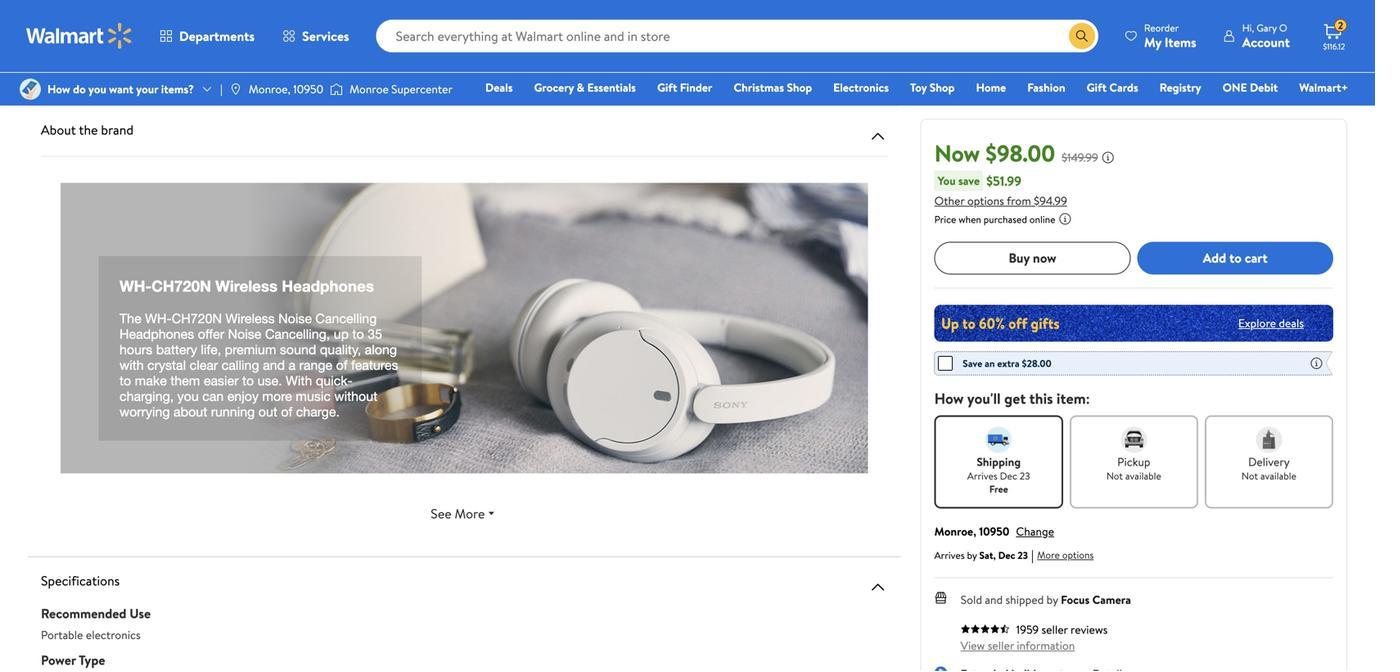 Task type: describe. For each thing, give the bounding box(es) containing it.
buy now
[[1009, 249, 1056, 267]]

headband cell
[[279, 5, 431, 52]]

available for delivery
[[1260, 469, 1296, 483]]

intent image for delivery image
[[1256, 427, 1282, 453]]

delivery not available
[[1242, 454, 1296, 483]]

your
[[136, 81, 158, 97]]

electronics
[[86, 627, 141, 643]]

an
[[985, 356, 995, 370]]

change
[[1016, 523, 1054, 539]]

over- for first over-ear cell
[[437, 14, 462, 28]]

4.267 stars out of 5, based on 1959 seller reviews element
[[961, 624, 1010, 634]]

1 horizontal spatial by
[[1047, 592, 1058, 608]]

grocery & essentials link
[[527, 79, 643, 96]]

deals
[[485, 79, 513, 95]]

add to cart button
[[1137, 242, 1333, 274]]

price when purchased online
[[934, 212, 1055, 226]]

walmart image
[[26, 23, 133, 49]]

add to cart
[[1203, 249, 1268, 267]]

pickup
[[1117, 454, 1150, 470]]

$116.12
[[1323, 41, 1345, 52]]

learn more about strikethrough prices image
[[1102, 151, 1115, 164]]

arrives inside shipping arrives dec 23 free
[[967, 469, 998, 483]]

home
[[976, 79, 1006, 95]]

registry link
[[1152, 79, 1209, 96]]

monroe, for monroe, 10950 change
[[934, 523, 976, 539]]

now $98.00
[[934, 137, 1055, 169]]

ear for in-ear cell
[[753, 14, 767, 28]]

row containing headband
[[42, 4, 887, 52]]

see less
[[434, 61, 475, 77]]

price
[[934, 212, 956, 226]]

$51.99
[[986, 172, 1021, 190]]

grocery & essentials
[[534, 79, 636, 95]]

1 cell from the left
[[279, 0, 431, 4]]

see for see less
[[434, 61, 452, 77]]

$28.00
[[1022, 356, 1052, 370]]

gift finder link
[[650, 79, 720, 96]]

more inside arrives by sat, dec 23 | more options
[[1037, 548, 1060, 562]]

toy shop
[[910, 79, 955, 95]]

portable
[[41, 627, 83, 643]]

see for see more
[[431, 505, 452, 523]]

10950 for monroe, 10950
[[293, 81, 323, 97]]

fashion
[[1027, 79, 1065, 95]]

o
[[1279, 21, 1287, 35]]

dec inside shipping arrives dec 23 free
[[1000, 469, 1017, 483]]

save an extra $28.00
[[963, 356, 1052, 370]]

one
[[1223, 79, 1247, 95]]

gift for gift finder
[[657, 79, 677, 95]]

items
[[1165, 33, 1196, 51]]

Search search field
[[376, 20, 1098, 52]]

electronics
[[833, 79, 889, 95]]

change button
[[1016, 523, 1054, 539]]

options inside you save $51.99 other options from $94.99
[[967, 193, 1004, 209]]

now
[[934, 137, 980, 169]]

one debit link
[[1215, 79, 1285, 96]]

1 over-ear cell from the left
[[431, 5, 583, 52]]

now
[[1033, 249, 1056, 267]]

how do you want your items?
[[47, 81, 194, 97]]

toy
[[910, 79, 927, 95]]

0 vertical spatial |
[[220, 81, 223, 97]]

intent image for pickup image
[[1121, 427, 1147, 453]]

save an extra $28.00 element
[[938, 355, 1052, 371]]

gary
[[1257, 21, 1277, 35]]

hi,
[[1242, 21, 1254, 35]]

this
[[1029, 388, 1053, 409]]

buy
[[1009, 249, 1030, 267]]

want
[[109, 81, 133, 97]]

over-ear for second over-ear cell from left
[[589, 14, 628, 28]]

arrives inside arrives by sat, dec 23 | more options
[[934, 548, 965, 562]]

2 over-ear cell from the left
[[583, 5, 735, 52]]

shipping
[[977, 454, 1021, 470]]

from
[[1007, 193, 1031, 209]]

arrives by sat, dec 23 | more options
[[934, 546, 1094, 564]]

deals
[[1279, 315, 1304, 331]]

shop for christmas shop
[[787, 79, 812, 95]]

reorder
[[1144, 21, 1179, 35]]

Save an extra $28.00 checkbox
[[938, 356, 953, 371]]

explore deals link
[[1232, 309, 1310, 338]]

monroe, 10950
[[249, 81, 323, 97]]

when
[[959, 212, 981, 226]]

in-ear cell
[[735, 5, 887, 52]]

supercenter
[[391, 81, 453, 97]]

explore
[[1238, 315, 1276, 331]]

get
[[1004, 388, 1026, 409]]

shipping arrives dec 23 free
[[967, 454, 1030, 496]]

items?
[[161, 81, 194, 97]]

intent image for shipping image
[[986, 427, 1012, 453]]

$98.00
[[986, 137, 1055, 169]]

electronics link
[[826, 79, 896, 96]]

gift finder
[[657, 79, 712, 95]]

christmas shop
[[734, 79, 812, 95]]

up to sixty percent off deals. shop now. image
[[934, 305, 1333, 342]]

about
[[41, 121, 76, 139]]

monroe, 10950 change
[[934, 523, 1054, 539]]

and
[[985, 592, 1003, 608]]

gift for gift cards
[[1087, 79, 1107, 95]]

seller for 1959
[[1042, 621, 1068, 637]]

home link
[[969, 79, 1013, 96]]

23 inside shipping arrives dec 23 free
[[1020, 469, 1030, 483]]

extra
[[997, 356, 1020, 370]]

christmas shop link
[[726, 79, 819, 96]]

1959 seller reviews
[[1016, 621, 1108, 637]]

1 vertical spatial |
[[1031, 546, 1034, 564]]

other
[[934, 193, 965, 209]]

by inside arrives by sat, dec 23 | more options
[[967, 548, 977, 562]]

do
[[73, 81, 86, 97]]



Task type: locate. For each thing, give the bounding box(es) containing it.
1 vertical spatial options
[[1062, 548, 1094, 562]]

sat,
[[979, 548, 996, 562]]

available
[[1125, 469, 1161, 483], [1260, 469, 1296, 483]]

1 gift from the left
[[657, 79, 677, 95]]

available down intent image for pickup
[[1125, 469, 1161, 483]]

1 horizontal spatial monroe,
[[934, 523, 976, 539]]

essentials
[[587, 79, 636, 95]]

0 vertical spatial more
[[455, 505, 485, 523]]

1 horizontal spatial ear
[[614, 14, 628, 28]]

0 horizontal spatial over-
[[437, 14, 462, 28]]

not for pickup
[[1106, 469, 1123, 483]]

not inside pickup not available
[[1106, 469, 1123, 483]]

0 horizontal spatial  image
[[20, 79, 41, 100]]

0 horizontal spatial 10950
[[293, 81, 323, 97]]

2 horizontal spatial ear
[[753, 14, 767, 28]]

1 horizontal spatial how
[[934, 388, 964, 409]]

one debit
[[1223, 79, 1278, 95]]

1 vertical spatial 10950
[[979, 523, 1010, 539]]

0 horizontal spatial ear
[[462, 14, 476, 28]]

camera
[[1092, 592, 1131, 608]]

shop right "toy"
[[930, 79, 955, 95]]

not for delivery
[[1242, 469, 1258, 483]]

0 horizontal spatial available
[[1125, 469, 1161, 483]]

christmas
[[734, 79, 784, 95]]

0 horizontal spatial seller
[[988, 637, 1014, 653]]

sold
[[961, 592, 982, 608]]

account
[[1242, 33, 1290, 51]]

options up focus
[[1062, 548, 1094, 562]]

 image
[[20, 79, 41, 100], [330, 81, 343, 97]]

1 horizontal spatial options
[[1062, 548, 1094, 562]]

how for how you'll get this item:
[[934, 388, 964, 409]]

1 horizontal spatial  image
[[330, 81, 343, 97]]

see more
[[431, 505, 485, 523]]

1 horizontal spatial over-
[[589, 14, 614, 28]]

available inside pickup not available
[[1125, 469, 1161, 483]]

shipped
[[1006, 592, 1044, 608]]

about the brand image
[[868, 126, 888, 146]]

row
[[42, 0, 887, 4], [42, 4, 887, 52]]

cell
[[279, 0, 431, 4], [431, 0, 583, 4], [583, 0, 735, 4]]

brand
[[101, 121, 133, 139]]

1 horizontal spatial 10950
[[979, 523, 1010, 539]]

you save $51.99 other options from $94.99
[[934, 172, 1067, 209]]

monroe, down services dropdown button
[[249, 81, 290, 97]]

 image for how do you want your items?
[[20, 79, 41, 100]]

3 ear from the left
[[753, 14, 767, 28]]

1 horizontal spatial arrives
[[967, 469, 998, 483]]

online
[[1030, 212, 1055, 226]]

1 vertical spatial arrives
[[934, 548, 965, 562]]

other options from $94.99 button
[[934, 193, 1067, 209]]

0 horizontal spatial over-ear
[[437, 14, 476, 28]]

| down 'change'
[[1031, 546, 1034, 564]]

0 vertical spatial options
[[967, 193, 1004, 209]]

&
[[577, 79, 585, 95]]

over-ear for first over-ear cell
[[437, 14, 476, 28]]

23 right free
[[1020, 469, 1030, 483]]

23
[[1020, 469, 1030, 483], [1018, 548, 1028, 562]]

1 shop from the left
[[787, 79, 812, 95]]

over-ear up essentials
[[589, 14, 628, 28]]

departments button
[[146, 16, 269, 56]]

the
[[79, 121, 98, 139]]

add
[[1203, 249, 1226, 267]]

ear for second over-ear cell from left
[[614, 14, 628, 28]]

options inside arrives by sat, dec 23 | more options
[[1062, 548, 1094, 562]]

how for how do you want your items?
[[47, 81, 70, 97]]

10950 down services dropdown button
[[293, 81, 323, 97]]

recommended use portable electronics power type
[[41, 604, 151, 669]]

over-ear up "see less"
[[437, 14, 476, 28]]

 image left do
[[20, 79, 41, 100]]

specifications image
[[868, 577, 888, 597]]

more inside button
[[455, 505, 485, 523]]

shop for toy shop
[[930, 79, 955, 95]]

over-ear cell
[[431, 5, 583, 52], [583, 5, 735, 52]]

over- for second over-ear cell from left
[[589, 14, 614, 28]]

services button
[[269, 16, 363, 56]]

2 available from the left
[[1260, 469, 1296, 483]]

1 vertical spatial more
[[1037, 548, 1060, 562]]

available inside delivery not available
[[1260, 469, 1296, 483]]

walmart+
[[1299, 79, 1348, 95]]

see less button
[[421, 56, 508, 82]]

more information on savings image
[[1310, 357, 1323, 370]]

1 row from the top
[[42, 0, 887, 4]]

how left you'll
[[934, 388, 964, 409]]

more options button
[[1037, 548, 1094, 562]]

in-
[[742, 14, 753, 28]]

gift
[[657, 79, 677, 95], [1087, 79, 1107, 95]]

pickup not available
[[1106, 454, 1161, 483]]

1 over- from the left
[[437, 14, 462, 28]]

2 not from the left
[[1242, 469, 1258, 483]]

legal information image
[[1059, 212, 1072, 225]]

not down intent image for pickup
[[1106, 469, 1123, 483]]

1 available from the left
[[1125, 469, 1161, 483]]

toy shop link
[[903, 79, 962, 96]]

gift left cards
[[1087, 79, 1107, 95]]

specifications
[[41, 572, 120, 590]]

sold and shipped by focus camera
[[961, 592, 1131, 608]]

arrives left sat,
[[934, 548, 965, 562]]

$94.99
[[1034, 193, 1067, 209]]

23 down 'change'
[[1018, 548, 1028, 562]]

purchased
[[984, 212, 1027, 226]]

seller right 1959
[[1042, 621, 1068, 637]]

 image
[[229, 83, 242, 96]]

1959
[[1016, 621, 1039, 637]]

over- up essentials
[[589, 14, 614, 28]]

| right the items?
[[220, 81, 223, 97]]

1 horizontal spatial not
[[1242, 469, 1258, 483]]

explore deals
[[1238, 315, 1304, 331]]

0 vertical spatial see
[[434, 61, 452, 77]]

over-ear
[[437, 14, 476, 28], [589, 14, 628, 28]]

2 over- from the left
[[589, 14, 614, 28]]

1 horizontal spatial over-ear
[[589, 14, 628, 28]]

over-ear cell up 'less'
[[431, 5, 583, 52]]

gift left finder
[[657, 79, 677, 95]]

0 vertical spatial monroe,
[[249, 81, 290, 97]]

dec right sat,
[[998, 548, 1015, 562]]

not
[[1106, 469, 1123, 483], [1242, 469, 1258, 483]]

free
[[989, 482, 1008, 496]]

more
[[455, 505, 485, 523], [1037, 548, 1060, 562]]

1 not from the left
[[1106, 469, 1123, 483]]

2 ear from the left
[[614, 14, 628, 28]]

0 vertical spatial how
[[47, 81, 70, 97]]

0 horizontal spatial options
[[967, 193, 1004, 209]]

fashion link
[[1020, 79, 1073, 96]]

by left sat,
[[967, 548, 977, 562]]

by left focus
[[1047, 592, 1058, 608]]

in-ear
[[742, 14, 767, 28]]

search icon image
[[1075, 29, 1088, 43]]

1 horizontal spatial seller
[[1042, 621, 1068, 637]]

deals link
[[478, 79, 520, 96]]

1 horizontal spatial more
[[1037, 548, 1060, 562]]

over-
[[437, 14, 462, 28], [589, 14, 614, 28]]

shop inside toy shop link
[[930, 79, 955, 95]]

0 vertical spatial 23
[[1020, 469, 1030, 483]]

see more button
[[41, 497, 888, 530]]

use
[[130, 604, 151, 622]]

0 vertical spatial dec
[[1000, 469, 1017, 483]]

about the brand
[[41, 121, 133, 139]]

1 vertical spatial by
[[1047, 592, 1058, 608]]

shop right christmas
[[787, 79, 812, 95]]

1 horizontal spatial shop
[[930, 79, 955, 95]]

 image left monroe
[[330, 81, 343, 97]]

1 vertical spatial 23
[[1018, 548, 1028, 562]]

10950 up sat,
[[979, 523, 1010, 539]]

0 horizontal spatial monroe,
[[249, 81, 290, 97]]

how left do
[[47, 81, 70, 97]]

 image for monroe supercenter
[[330, 81, 343, 97]]

information
[[1017, 637, 1075, 653]]

1 vertical spatial see
[[431, 505, 452, 523]]

finder
[[680, 79, 712, 95]]

0 horizontal spatial more
[[455, 505, 485, 523]]

0 horizontal spatial by
[[967, 548, 977, 562]]

arrives down intent image for shipping
[[967, 469, 998, 483]]

23 inside arrives by sat, dec 23 | more options
[[1018, 548, 1028, 562]]

less
[[454, 61, 475, 77]]

monroe, for monroe, 10950
[[249, 81, 290, 97]]

hi, gary o account
[[1242, 21, 1290, 51]]

ear for first over-ear cell
[[462, 14, 476, 28]]

0 horizontal spatial not
[[1106, 469, 1123, 483]]

Walmart Site-Wide search field
[[376, 20, 1098, 52]]

0 vertical spatial arrives
[[967, 469, 998, 483]]

1 ear from the left
[[462, 14, 476, 28]]

1 vertical spatial monroe,
[[934, 523, 976, 539]]

0 horizontal spatial how
[[47, 81, 70, 97]]

cart
[[1245, 249, 1268, 267]]

gift cards link
[[1079, 79, 1146, 96]]

save
[[963, 356, 982, 370]]

dec
[[1000, 469, 1017, 483], [998, 548, 1015, 562]]

over-ear cell up gift finder in the top of the page
[[583, 5, 735, 52]]

buy now button
[[934, 242, 1131, 274]]

10950 for monroe, 10950 change
[[979, 523, 1010, 539]]

services
[[302, 27, 349, 45]]

available for pickup
[[1125, 469, 1161, 483]]

save
[[958, 173, 980, 188]]

you
[[938, 173, 956, 188]]

to
[[1229, 249, 1242, 267]]

item:
[[1057, 388, 1090, 409]]

shop inside christmas shop link
[[787, 79, 812, 95]]

over- up "see less"
[[437, 14, 462, 28]]

2 row from the top
[[42, 4, 887, 52]]

walmart+ link
[[1292, 79, 1355, 96]]

2 gift from the left
[[1087, 79, 1107, 95]]

$149.99
[[1062, 149, 1098, 165]]

0 horizontal spatial gift
[[657, 79, 677, 95]]

cards
[[1109, 79, 1138, 95]]

0 horizontal spatial arrives
[[934, 548, 965, 562]]

0 vertical spatial 10950
[[293, 81, 323, 97]]

type
[[79, 651, 105, 669]]

1 horizontal spatial |
[[1031, 546, 1034, 564]]

not inside delivery not available
[[1242, 469, 1258, 483]]

0 vertical spatial by
[[967, 548, 977, 562]]

focus
[[1061, 592, 1090, 608]]

monroe, up arrives by sat, dec 23 | more options
[[934, 523, 976, 539]]

seller for view
[[988, 637, 1014, 653]]

1 vertical spatial how
[[934, 388, 964, 409]]

options up the 'price when purchased online'
[[967, 193, 1004, 209]]

1 horizontal spatial available
[[1260, 469, 1296, 483]]

1 vertical spatial dec
[[998, 548, 1015, 562]]

2 cell from the left
[[431, 0, 583, 4]]

how you'll get this item:
[[934, 388, 1090, 409]]

monroe
[[350, 81, 389, 97]]

3 cell from the left
[[583, 0, 735, 4]]

2 over-ear from the left
[[589, 14, 628, 28]]

dec down intent image for shipping
[[1000, 469, 1017, 483]]

available down intent image for delivery
[[1260, 469, 1296, 483]]

dec inside arrives by sat, dec 23 | more options
[[998, 548, 1015, 562]]

2 shop from the left
[[930, 79, 955, 95]]

seller down 4.267 stars out of 5, based on 1959 seller reviews element
[[988, 637, 1014, 653]]

ear
[[462, 14, 476, 28], [614, 14, 628, 28], [753, 14, 767, 28]]

1 horizontal spatial gift
[[1087, 79, 1107, 95]]

0 horizontal spatial shop
[[787, 79, 812, 95]]

you
[[88, 81, 106, 97]]

0 horizontal spatial |
[[220, 81, 223, 97]]

gift cards
[[1087, 79, 1138, 95]]

1 over-ear from the left
[[437, 14, 476, 28]]

not down intent image for delivery
[[1242, 469, 1258, 483]]

recommended
[[41, 604, 126, 622]]



Task type: vqa. For each thing, say whether or not it's contained in the screenshot.
the rightmost Are
no



